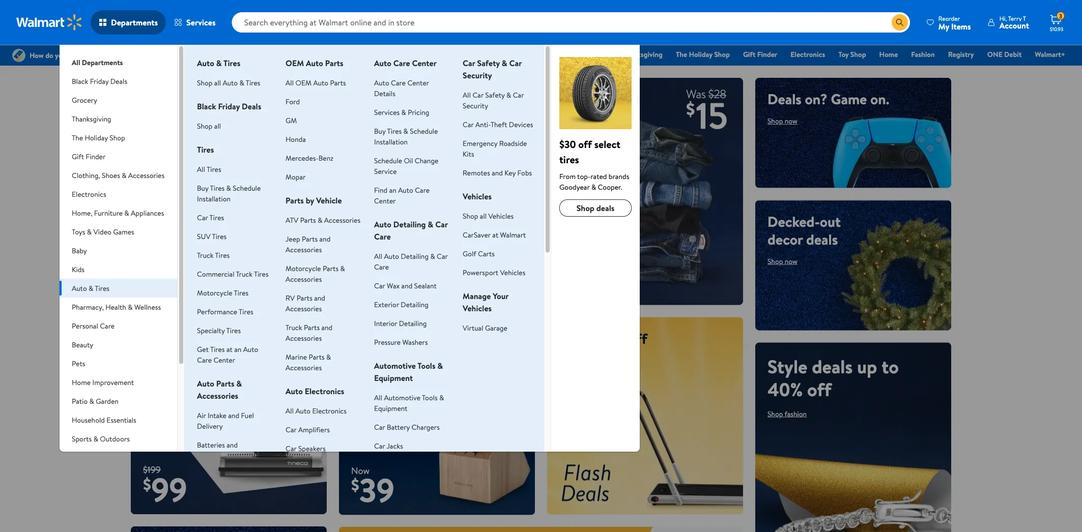 Task type: vqa. For each thing, say whether or not it's contained in the screenshot.
the Specialty
yes



Task type: describe. For each thing, give the bounding box(es) containing it.
interior detailing link
[[374, 318, 427, 328]]

kids button
[[60, 260, 177, 279]]

accessories for jeep parts and accessories
[[286, 245, 322, 255]]

all for friday
[[214, 121, 221, 131]]

& inside all auto detailing & car care
[[430, 251, 435, 261]]

home for home
[[879, 49, 898, 59]]

marine
[[286, 352, 307, 362]]

top-
[[577, 171, 591, 181]]

services for services
[[186, 17, 216, 28]]

golf
[[463, 249, 476, 259]]

baby button
[[60, 241, 177, 260]]

shop now link for decked-out decor deals
[[768, 256, 798, 266]]

electronics down the auto electronics
[[312, 406, 347, 416]]

care inside all auto detailing & car care
[[374, 262, 389, 272]]

gifts,
[[208, 89, 240, 109]]

auto & tires inside dropdown button
[[72, 283, 109, 293]]

home link
[[875, 49, 903, 60]]

schedule for buy tires & schedule installation link to the left
[[233, 183, 261, 193]]

tools inside automotive tools & equipment
[[418, 360, 436, 372]]

motorcycle for motorcycle parts & accessories
[[286, 263, 321, 273]]

terry
[[1008, 14, 1022, 23]]

thanksgiving button
[[60, 109, 177, 128]]

household essentials
[[72, 415, 136, 425]]

& inside auto parts & accessories
[[236, 378, 242, 389]]

truck tires link
[[197, 250, 230, 260]]

& inside the all car safety & car security
[[507, 90, 511, 100]]

home, furniture & appliances
[[72, 208, 164, 218]]

electronics up all auto electronics link
[[305, 386, 344, 397]]

registry link
[[944, 49, 979, 60]]

tools inside all automotive tools & equipment
[[422, 393, 438, 403]]

kids
[[72, 264, 85, 274]]

change
[[415, 156, 438, 165]]

golf carts link
[[463, 249, 495, 259]]

$199
[[143, 464, 161, 476]]

shop now for deals on? game on.
[[768, 116, 798, 126]]

essentials inside household essentials "dropdown button"
[[107, 415, 136, 425]]

select
[[594, 137, 621, 151]]

exterior
[[374, 300, 399, 309]]

40% inside "style deals up to 40% off"
[[768, 377, 803, 402]]

seasonal
[[72, 453, 98, 463]]

auto inside all auto detailing & car care
[[384, 251, 399, 261]]

and for truck parts and accessories
[[321, 322, 333, 332]]

black for black friday deals link
[[476, 49, 493, 59]]

services button
[[166, 10, 224, 35]]

care inside auto care center details
[[391, 78, 406, 88]]

toys & video games
[[72, 227, 134, 237]]

kits
[[463, 149, 474, 159]]

all oem auto parts link
[[286, 78, 346, 88]]

electronics button
[[60, 185, 177, 204]]

pharmacy,
[[72, 302, 104, 312]]

wellness
[[134, 302, 161, 312]]

friday for the black friday deals dropdown button
[[90, 76, 109, 86]]

deals for home deals up to 30% off
[[195, 231, 236, 257]]

pharmacy, health & wellness button
[[60, 298, 177, 317]]

deals for shop deals
[[596, 203, 615, 214]]

atv
[[286, 215, 298, 225]]

pressure washers
[[374, 337, 428, 347]]

parts for marine parts & accessories
[[309, 352, 325, 362]]

black friday deals for the black friday deals dropdown button
[[72, 76, 127, 86]]

search icon image
[[896, 18, 904, 26]]

installation for buy tires & schedule installation link to the left
[[197, 194, 231, 204]]

buy tires & schedule installation for buy tires & schedule installation link to the left
[[197, 183, 261, 204]]

performance
[[197, 307, 237, 317]]

batteries and accessories link
[[197, 440, 238, 461]]

carsaver at walmart
[[463, 230, 526, 240]]

shop now link for save big!
[[351, 277, 398, 293]]

1 horizontal spatial friday
[[218, 101, 240, 112]]

parts for auto parts & accessories
[[216, 378, 235, 389]]

deals for home deals are served
[[392, 329, 424, 348]]

find an auto care center
[[374, 185, 430, 206]]

patio
[[72, 396, 88, 406]]

services for services & pricing
[[374, 107, 400, 117]]

& inside "dropdown button"
[[93, 434, 98, 444]]

vehicles inside manage your vehicles
[[463, 303, 492, 314]]

all tires link
[[197, 164, 221, 174]]

grocery & essentials link
[[541, 49, 613, 60]]

an inside get tires at an auto care center
[[234, 344, 241, 354]]

personal
[[72, 321, 98, 331]]

carsaver at walmart link
[[463, 230, 526, 240]]

automotive inside automotive tools & equipment
[[374, 360, 416, 372]]

powersport
[[463, 267, 498, 277]]

deals on? game on.
[[768, 89, 890, 109]]

all for auto detailing & car care
[[374, 251, 382, 261]]

at inside get tires at an auto care center
[[226, 344, 233, 354]]

departments inside popup button
[[111, 17, 158, 28]]

style
[[768, 354, 808, 379]]

shop now for save big!
[[359, 280, 390, 290]]

1 vertical spatial departments
[[82, 57, 123, 67]]

all for &
[[214, 78, 221, 88]]

toy shop
[[838, 49, 866, 59]]

now for home deals up to 30% off
[[160, 309, 173, 319]]

99
[[151, 467, 187, 512]]

home for home deals up to 30% off
[[143, 231, 191, 257]]

deals for style deals up to 40% off
[[812, 354, 853, 379]]

car amplifiers
[[286, 425, 330, 435]]

home, furniture & appliances button
[[60, 204, 177, 222]]

accessories for auto parts & accessories
[[197, 390, 238, 402]]

& inside marine parts & accessories
[[326, 352, 331, 362]]

battery
[[387, 422, 410, 432]]

mercedes-benz link
[[286, 153, 333, 163]]

pharmacy, health & wellness
[[72, 302, 161, 312]]

accessories for atv parts & accessories
[[324, 215, 360, 225]]

shop fashion
[[768, 409, 807, 419]]

car tires
[[197, 213, 224, 222]]

Walmart Site-Wide search field
[[232, 12, 910, 33]]

buy for the top buy tires & schedule installation link
[[374, 126, 386, 136]]

from
[[559, 171, 576, 181]]

all departments link
[[60, 45, 177, 72]]

seasonal decor & party supplies button
[[60, 448, 177, 478]]

personal care button
[[60, 317, 177, 335]]

parts for jeep parts and accessories
[[302, 234, 318, 244]]

2 vertical spatial all
[[480, 211, 487, 221]]

electronics left toy
[[791, 49, 825, 59]]

grocery for grocery & essentials
[[545, 49, 570, 59]]

2 vertical spatial black
[[197, 101, 216, 112]]

save
[[351, 221, 416, 267]]

truck tires
[[197, 250, 230, 260]]

parts for atv parts & accessories
[[300, 215, 316, 225]]

buy tires & schedule installation for the top buy tires & schedule installation link
[[374, 126, 438, 147]]

outdoors
[[100, 434, 130, 444]]

and inside batteries and accessories
[[227, 440, 238, 450]]

care up auto care center details
[[393, 58, 410, 69]]

0 vertical spatial buy tires & schedule installation link
[[374, 126, 438, 147]]

all for car safety & car security
[[463, 90, 471, 100]]

shop all
[[197, 121, 221, 131]]

get tires at an auto care center link
[[197, 344, 258, 365]]

the holiday shop link
[[671, 49, 734, 60]]

reorder
[[939, 14, 960, 23]]

shop now link for deals on? game on.
[[768, 116, 798, 126]]

shop now for decked-out decor deals
[[768, 256, 798, 266]]

one debit
[[987, 49, 1022, 59]]

friday for black friday deals link
[[494, 49, 513, 59]]

shop now for home deals are served
[[351, 356, 381, 366]]

0 horizontal spatial buy tires & schedule installation link
[[197, 183, 261, 204]]

atv parts & accessories link
[[286, 215, 360, 225]]

party
[[127, 453, 144, 463]]

and for jeep parts and accessories
[[319, 234, 331, 244]]

fashion link
[[907, 49, 940, 60]]

car jacks
[[374, 441, 403, 451]]

0 vertical spatial at
[[492, 230, 498, 240]]

remotes and key fobs
[[463, 168, 532, 178]]

interior detailing
[[374, 318, 427, 328]]

account
[[1000, 20, 1029, 31]]

40% inside up to 40% off sports gear
[[598, 329, 625, 348]]

honda
[[286, 134, 306, 144]]

thanksgiving for thanksgiving "dropdown button"
[[72, 114, 111, 124]]

hi,
[[1000, 14, 1007, 23]]

$199 $ 99
[[143, 464, 187, 512]]

fobs
[[517, 168, 532, 178]]

now for home deals are served
[[368, 356, 381, 366]]

off inside up to 40% off sports gear
[[628, 329, 647, 348]]

and for rv parts and accessories
[[314, 293, 325, 303]]

household
[[72, 415, 105, 425]]

video
[[93, 227, 111, 237]]

toys & video games button
[[60, 222, 177, 241]]

rv parts and accessories link
[[286, 293, 325, 314]]

deals inside dropdown button
[[110, 76, 127, 86]]

carts
[[478, 249, 495, 259]]

gift finder button
[[60, 147, 177, 166]]

& inside all automotive tools & equipment
[[439, 393, 444, 403]]

electronics inside dropdown button
[[72, 189, 106, 199]]

accessories for rv parts and accessories
[[286, 304, 322, 314]]

& inside motorcycle parts & accessories
[[340, 263, 345, 273]]

equipment inside all automotive tools & equipment
[[374, 403, 407, 413]]

gift for gift finder dropdown button
[[72, 151, 84, 161]]

health
[[106, 302, 126, 312]]

all for automotive tools & equipment
[[374, 393, 382, 403]]

parts left by
[[286, 195, 304, 206]]

pressure
[[374, 337, 401, 347]]

$ for 39
[[351, 474, 359, 497]]

registry
[[948, 49, 974, 59]]

off inside home deals up to 30% off
[[143, 277, 167, 303]]

cooper.
[[598, 182, 622, 192]]

finder for gift finder link
[[757, 49, 777, 59]]

equipment inside automotive tools & equipment
[[374, 373, 413, 384]]

now $ 39
[[351, 464, 394, 513]]

carsaver
[[463, 230, 491, 240]]

accessories inside batteries and accessories
[[197, 451, 233, 461]]

3
[[1059, 12, 1062, 20]]

supplies
[[72, 463, 97, 473]]

accessories for motorcycle parts & accessories
[[286, 274, 322, 284]]

all auto detailing & car care
[[374, 251, 448, 272]]

roadside
[[499, 138, 527, 148]]

now dollar 39 null group
[[339, 464, 394, 515]]

schedule for the top buy tires & schedule installation link
[[410, 126, 438, 136]]



Task type: locate. For each thing, give the bounding box(es) containing it.
fashion
[[911, 49, 935, 59]]

0 horizontal spatial auto & tires
[[72, 283, 109, 293]]

finder for gift finder dropdown button
[[86, 151, 106, 161]]

1 vertical spatial the holiday shop
[[72, 133, 125, 143]]

brands
[[609, 171, 629, 181]]

shop now for home deals up to 30% off
[[143, 309, 173, 319]]

parts for rv parts and accessories
[[297, 293, 312, 303]]

vehicles up your
[[500, 267, 526, 277]]

gift finder inside dropdown button
[[72, 151, 106, 161]]

2 horizontal spatial friday
[[494, 49, 513, 59]]

accessories inside dropdown button
[[128, 170, 164, 180]]

1 vertical spatial security
[[463, 101, 488, 110]]

and right wax
[[401, 281, 412, 291]]

finder
[[757, 49, 777, 59], [86, 151, 106, 161]]

decor
[[100, 453, 119, 463]]

0 horizontal spatial buy
[[197, 183, 209, 193]]

1 horizontal spatial the holiday shop
[[676, 49, 730, 59]]

manage your vehicles
[[463, 291, 509, 314]]

& inside car safety & car security
[[502, 58, 507, 69]]

1 vertical spatial gift
[[72, 151, 84, 161]]

home,
[[72, 208, 92, 218]]

buy tires & schedule installation up oil
[[374, 126, 438, 147]]

holiday inside dropdown button
[[85, 133, 108, 143]]

now
[[785, 116, 798, 126], [785, 256, 798, 266], [377, 280, 390, 290], [160, 309, 173, 319], [368, 356, 381, 366]]

auto care center details link
[[374, 78, 429, 98]]

commercial truck tires link
[[197, 269, 269, 279]]

0 vertical spatial an
[[389, 185, 396, 195]]

0 horizontal spatial truck
[[197, 250, 214, 260]]

1 horizontal spatial black friday deals
[[197, 101, 261, 112]]

off inside "style deals up to 40% off"
[[807, 377, 832, 402]]

0 vertical spatial all
[[214, 78, 221, 88]]

toy
[[838, 49, 849, 59]]

auto inside auto detailing & car care
[[374, 219, 391, 230]]

thanksgiving for thanksgiving link
[[622, 49, 663, 59]]

0 vertical spatial security
[[463, 70, 492, 81]]

specialty tires
[[197, 326, 241, 335]]

thanksgiving inside "dropdown button"
[[72, 114, 111, 124]]

1 horizontal spatial the
[[676, 49, 687, 59]]

services & pricing link
[[374, 107, 429, 117]]

to for style
[[882, 354, 899, 379]]

now for save big!
[[377, 280, 390, 290]]

0 horizontal spatial black friday deals
[[72, 76, 127, 86]]

0 horizontal spatial at
[[226, 344, 233, 354]]

1 vertical spatial oem
[[295, 78, 312, 88]]

detailing inside auto detailing & car care
[[393, 219, 426, 230]]

vehicles up carsaver at walmart
[[488, 211, 514, 221]]

detailing inside all auto detailing & car care
[[401, 251, 429, 261]]

accessories inside jeep parts and accessories
[[286, 245, 322, 255]]

car anti-theft devices
[[463, 119, 533, 129]]

up for home deals up to 30% off
[[143, 254, 163, 280]]

1 horizontal spatial at
[[492, 230, 498, 240]]

center inside get tires at an auto care center
[[213, 355, 235, 365]]

1 vertical spatial services
[[374, 107, 400, 117]]

1 vertical spatial friday
[[90, 76, 109, 86]]

auto inside get tires at an auto care center
[[243, 344, 258, 354]]

debit
[[1004, 49, 1022, 59]]

all up carsaver
[[480, 211, 487, 221]]

accessories inside marine parts & accessories
[[286, 363, 322, 373]]

home for home deals are served
[[351, 329, 389, 348]]

1 horizontal spatial installation
[[374, 137, 408, 147]]

care inside auto detailing & car care
[[374, 231, 391, 242]]

1 vertical spatial at
[[226, 344, 233, 354]]

up
[[143, 254, 163, 280], [857, 354, 877, 379]]

shop all vehicles link
[[463, 211, 514, 221]]

1 vertical spatial 40%
[[768, 377, 803, 402]]

holiday for the holiday shop link
[[689, 49, 713, 59]]

friday down shop all auto & tires "link"
[[218, 101, 240, 112]]

1 vertical spatial tools
[[422, 393, 438, 403]]

truck parts and accessories link
[[286, 322, 333, 343]]

1 horizontal spatial finder
[[757, 49, 777, 59]]

auto electronics
[[286, 386, 344, 397]]

safety up the all car safety & car security
[[477, 58, 500, 69]]

1 horizontal spatial motorcycle
[[286, 263, 321, 273]]

remotes
[[463, 168, 490, 178]]

clothing,
[[72, 170, 100, 180]]

car inside auto detailing & car care
[[435, 219, 448, 230]]

services
[[186, 17, 216, 28], [374, 107, 400, 117]]

1 vertical spatial holiday
[[85, 133, 108, 143]]

motorcycle down jeep parts and accessories link
[[286, 263, 321, 273]]

0 horizontal spatial $
[[143, 473, 151, 496]]

safety inside car safety & car security
[[477, 58, 500, 69]]

2 horizontal spatial truck
[[286, 322, 302, 332]]

the right thanksgiving link
[[676, 49, 687, 59]]

and left key
[[492, 168, 503, 178]]

shop all auto & tires
[[197, 78, 260, 88]]

tools down washers
[[418, 360, 436, 372]]

0 vertical spatial departments
[[111, 17, 158, 28]]

parts for motorcycle parts & accessories
[[323, 263, 339, 273]]

grocery down 'walmart site-wide' search field at top
[[545, 49, 570, 59]]

deals inside home deals up to 30% off
[[195, 231, 236, 257]]

exterior detailing
[[374, 300, 429, 309]]

0 vertical spatial auto & tires
[[197, 58, 240, 69]]

powersport vehicles
[[463, 267, 526, 277]]

$ for 99
[[143, 473, 151, 496]]

grocery & essentials
[[545, 49, 609, 59]]

0 horizontal spatial gift
[[72, 151, 84, 161]]

black friday deals up the all car safety & car security
[[476, 49, 532, 59]]

at left walmart
[[492, 230, 498, 240]]

& inside seasonal decor & party supplies
[[121, 453, 126, 463]]

& inside auto detailing & car care
[[428, 219, 433, 230]]

1 vertical spatial buy tires & schedule installation link
[[197, 183, 261, 204]]

buy tires & schedule installation up car tires on the top of page
[[197, 183, 261, 204]]

1 horizontal spatial grocery
[[545, 49, 570, 59]]

shop now link for home deals are served
[[351, 356, 381, 366]]

1 security from the top
[[463, 70, 492, 81]]

to inside home deals up to 30% off
[[168, 254, 185, 280]]

safety inside the all car safety & car security
[[485, 90, 505, 100]]

care inside find an auto care center
[[415, 185, 430, 195]]

schedule oil change service link
[[374, 156, 438, 176]]

security inside the all car safety & car security
[[463, 101, 488, 110]]

grocery
[[545, 49, 570, 59], [72, 95, 97, 105]]

0 vertical spatial buy tires & schedule installation
[[374, 126, 438, 147]]

accessories inside motorcycle parts & accessories
[[286, 274, 322, 284]]

the holiday shop for the holiday shop dropdown button
[[72, 133, 125, 143]]

detailing for exterior
[[401, 300, 429, 309]]

1 vertical spatial gift finder
[[72, 151, 106, 161]]

parts inside jeep parts and accessories
[[302, 234, 318, 244]]

0 horizontal spatial motorcycle
[[197, 288, 232, 298]]

essentials down 'walmart site-wide' search field at top
[[579, 49, 609, 59]]

deals inside 'decked-out decor deals'
[[806, 229, 838, 249]]

buy down services & pricing "link" on the left of the page
[[374, 126, 386, 136]]

0 horizontal spatial up
[[143, 254, 163, 280]]

gift finder link
[[739, 49, 782, 60]]

electronics down clothing,
[[72, 189, 106, 199]]

grocery down the black friday deals dropdown button
[[72, 95, 97, 105]]

1 equipment from the top
[[374, 373, 413, 384]]

detailing for interior
[[399, 318, 427, 328]]

hi, terry t account
[[1000, 14, 1029, 31]]

washers
[[402, 337, 428, 347]]

mopar
[[286, 172, 306, 182]]

finder left electronics link
[[757, 49, 777, 59]]

home inside dropdown button
[[72, 377, 91, 387]]

1 vertical spatial thanksgiving
[[72, 114, 111, 124]]

1 horizontal spatial 40%
[[768, 377, 803, 402]]

1 horizontal spatial thanksgiving
[[622, 49, 663, 59]]

the holiday shop for the holiday shop link
[[676, 49, 730, 59]]

1 horizontal spatial buy
[[374, 126, 386, 136]]

and down rv parts and accessories
[[321, 322, 333, 332]]

center down auto care center
[[407, 78, 429, 88]]

an inside find an auto care center
[[389, 185, 396, 195]]

parts down rv parts and accessories
[[304, 322, 320, 332]]

auto parts & accessories
[[197, 378, 242, 402]]

2 vertical spatial truck
[[286, 322, 302, 332]]

40% up 'shop fashion'
[[768, 377, 803, 402]]

car speakers
[[286, 444, 326, 454]]

center down find at left
[[374, 196, 396, 206]]

black for the black friday deals dropdown button
[[72, 76, 88, 86]]

buy tires & schedule installation link up oil
[[374, 126, 438, 147]]

accessories down marine
[[286, 363, 322, 373]]

0 vertical spatial tools
[[418, 360, 436, 372]]

auto care center details
[[374, 78, 429, 98]]

auto & tires up the pharmacy, on the left of page
[[72, 283, 109, 293]]

detailing down auto detailing & car care
[[401, 251, 429, 261]]

commercial
[[197, 269, 234, 279]]

0 horizontal spatial essentials
[[107, 415, 136, 425]]

departments button
[[91, 10, 166, 35]]

and inside rv parts and accessories
[[314, 293, 325, 303]]

oem up "all oem auto parts" link
[[286, 58, 304, 69]]

0 vertical spatial equipment
[[374, 373, 413, 384]]

security up the anti-
[[463, 101, 488, 110]]

equipment up the all automotive tools & equipment link
[[374, 373, 413, 384]]

black inside dropdown button
[[72, 76, 88, 86]]

center inside find an auto care center
[[374, 196, 396, 206]]

all
[[72, 57, 80, 67], [286, 78, 294, 88], [463, 90, 471, 100], [197, 164, 205, 174], [374, 251, 382, 261], [374, 393, 382, 403], [286, 406, 294, 416]]

tires inside dropdown button
[[95, 283, 109, 293]]

black friday deals for black friday deals link
[[476, 49, 532, 59]]

services inside popup button
[[186, 17, 216, 28]]

accessories inside truck parts and accessories
[[286, 333, 322, 343]]

auto & tires up shop all auto & tires
[[197, 58, 240, 69]]

center inside auto care center details
[[407, 78, 429, 88]]

0 horizontal spatial grocery
[[72, 95, 97, 105]]

accessories up marine
[[286, 333, 322, 343]]

tires
[[559, 152, 579, 166]]

home down appliances
[[143, 231, 191, 257]]

1 vertical spatial truck
[[236, 269, 252, 279]]

1 horizontal spatial buy tires & schedule installation
[[374, 126, 438, 147]]

at down specialty tires "link" at the left bottom of the page
[[226, 344, 233, 354]]

auto inside find an auto care center
[[398, 185, 413, 195]]

holiday for the holiday shop dropdown button
[[85, 133, 108, 143]]

gift finder up clothing,
[[72, 151, 106, 161]]

schedule
[[410, 126, 438, 136], [374, 156, 402, 165], [233, 183, 261, 193]]

black friday deals inside dropdown button
[[72, 76, 127, 86]]

the inside dropdown button
[[72, 133, 83, 143]]

gift finder for gift finder link
[[743, 49, 777, 59]]

car safety & car security
[[463, 58, 522, 81]]

vehicles up shop all vehicles link
[[463, 191, 492, 202]]

to inside up to 40% off sports gear
[[581, 329, 594, 348]]

mercedes-
[[286, 153, 319, 163]]

tools up chargers
[[422, 393, 438, 403]]

shop deals link
[[559, 200, 632, 217]]

detailing up home deals are served at the bottom left of page
[[399, 318, 427, 328]]

0 vertical spatial schedule
[[410, 126, 438, 136]]

auto care center
[[374, 58, 437, 69]]

deals inside "style deals up to 40% off"
[[812, 354, 853, 379]]

$ inside $199 $ 99
[[143, 473, 151, 496]]

detailing for auto
[[393, 219, 426, 230]]

oem up ford
[[295, 78, 312, 88]]

0 vertical spatial finder
[[757, 49, 777, 59]]

virtual garage link
[[463, 323, 507, 333]]

all auto electronics
[[286, 406, 347, 416]]

2 horizontal spatial to
[[882, 354, 899, 379]]

truck for tires
[[197, 250, 214, 260]]

care up all auto detailing & car care
[[374, 231, 391, 242]]

0 vertical spatial safety
[[477, 58, 500, 69]]

care inside dropdown button
[[100, 321, 115, 331]]

buy tires & schedule installation link up car tires on the top of page
[[197, 183, 261, 204]]

truck right commercial
[[236, 269, 252, 279]]

all automotive tools & equipment
[[374, 393, 444, 413]]

1 vertical spatial buy
[[197, 183, 209, 193]]

and inside jeep parts and accessories
[[319, 234, 331, 244]]

accessories up intake
[[197, 390, 238, 402]]

1 vertical spatial finder
[[86, 151, 106, 161]]

car inside all auto detailing & car care
[[437, 251, 448, 261]]

1 vertical spatial buy tires & schedule installation
[[197, 183, 261, 204]]

0 horizontal spatial holiday
[[85, 133, 108, 143]]

home
[[879, 49, 898, 59], [143, 231, 191, 257], [351, 329, 389, 348], [72, 377, 91, 387]]

all for tires
[[197, 164, 205, 174]]

all car safety & car security
[[463, 90, 524, 110]]

black friday deals down "all departments"
[[72, 76, 127, 86]]

suv tires
[[197, 231, 227, 241]]

and for air intake and fuel delivery
[[228, 411, 239, 420]]

1 horizontal spatial buy tires & schedule installation link
[[374, 126, 438, 147]]

oil
[[404, 156, 413, 165]]

oem
[[286, 58, 304, 69], [295, 78, 312, 88]]

center up auto care center details link
[[412, 58, 437, 69]]

big!
[[424, 221, 477, 267]]

emergency
[[463, 138, 497, 148]]

accessories for truck parts and accessories
[[286, 333, 322, 343]]

center down specialty tires
[[213, 355, 235, 365]]

tires inside get tires at an auto care center
[[210, 344, 225, 354]]

gift for gift finder link
[[743, 49, 756, 59]]

0 vertical spatial black friday deals
[[476, 49, 532, 59]]

service
[[374, 166, 397, 176]]

black up the all car safety & car security
[[476, 49, 493, 59]]

parts inside motorcycle parts & accessories
[[323, 263, 339, 273]]

& inside $30 off select tires from top-rated brands goodyear & cooper.
[[591, 182, 596, 192]]

all for auto electronics
[[286, 406, 294, 416]]

1 vertical spatial auto & tires
[[72, 283, 109, 293]]

decor
[[768, 229, 803, 249]]

home up patio
[[72, 377, 91, 387]]

Search search field
[[232, 12, 910, 33]]

all auto detailing & car care link
[[374, 251, 448, 272]]

$ inside now $ 39
[[351, 474, 359, 497]]

car battery chargers link
[[374, 422, 440, 432]]

detailing down find an auto care center link
[[393, 219, 426, 230]]

parts down jeep parts and accessories
[[323, 263, 339, 273]]

0 vertical spatial up
[[143, 254, 163, 280]]

all inside the all car safety & car security
[[463, 90, 471, 100]]

accessories down batteries
[[197, 451, 233, 461]]

auto inside dropdown button
[[72, 283, 87, 293]]

& inside automotive tools & equipment
[[437, 360, 443, 372]]

all inside all auto detailing & car care
[[374, 251, 382, 261]]

the up clothing,
[[72, 133, 83, 143]]

care up details
[[391, 78, 406, 88]]

accessories for clothing, shoes & accessories
[[128, 170, 164, 180]]

friday
[[494, 49, 513, 59], [90, 76, 109, 86], [218, 101, 240, 112]]

0 vertical spatial the holiday shop
[[676, 49, 730, 59]]

1 vertical spatial grocery
[[72, 95, 97, 105]]

up inside "style deals up to 40% off"
[[857, 354, 877, 379]]

1 vertical spatial up
[[857, 354, 877, 379]]

home down interior
[[351, 329, 389, 348]]

1 vertical spatial schedule
[[374, 156, 402, 165]]

accessories inside auto parts & accessories
[[197, 390, 238, 402]]

1 vertical spatial safety
[[485, 90, 505, 100]]

auto inside auto parts & accessories
[[197, 378, 214, 389]]

and for car wax and sealant
[[401, 281, 412, 291]]

up for style deals up to 40% off
[[857, 354, 877, 379]]

shop now link for home deals up to 30% off
[[143, 309, 173, 319]]

grocery for grocery
[[72, 95, 97, 105]]

jeep parts and accessories link
[[286, 234, 331, 255]]

parts by vehicle
[[286, 195, 342, 206]]

black friday deals down shop all auto & tires "link"
[[197, 101, 261, 112]]

gift finder left electronics link
[[743, 49, 777, 59]]

friday inside dropdown button
[[90, 76, 109, 86]]

accessories for marine parts & accessories
[[286, 363, 322, 373]]

accessories down jeep
[[286, 245, 322, 255]]

1 vertical spatial black
[[72, 76, 88, 86]]

patio & garden
[[72, 396, 119, 406]]

automotive down automotive tools & equipment
[[384, 393, 420, 403]]

parts for truck parts and accessories
[[304, 322, 320, 332]]

and down motorcycle parts & accessories link
[[314, 293, 325, 303]]

auto & tires image
[[559, 57, 632, 129]]

0 vertical spatial friday
[[494, 49, 513, 59]]

parts down get tires at an auto care center
[[216, 378, 235, 389]]

departments
[[111, 17, 158, 28], [82, 57, 123, 67]]

schedule oil change service
[[374, 156, 438, 176]]

an right find at left
[[389, 185, 396, 195]]

walmart image
[[16, 14, 82, 31]]

clothing, shoes & accessories
[[72, 170, 164, 180]]

parts inside rv parts and accessories
[[297, 293, 312, 303]]

0 vertical spatial installation
[[374, 137, 408, 147]]

0 horizontal spatial finder
[[86, 151, 106, 161]]

security inside car safety & car security
[[463, 70, 492, 81]]

parts right marine
[[309, 352, 325, 362]]

shop inside dropdown button
[[110, 133, 125, 143]]

vehicles down manage
[[463, 303, 492, 314]]

1 vertical spatial installation
[[197, 194, 231, 204]]

gift up clothing,
[[72, 151, 84, 161]]

essentials inside grocery & essentials link
[[579, 49, 609, 59]]

mopar link
[[286, 172, 306, 182]]

parts up "all oem auto parts" link
[[325, 58, 343, 69]]

1 vertical spatial to
[[581, 329, 594, 348]]

an down specialty tires "link" at the left bottom of the page
[[234, 344, 241, 354]]

golf carts
[[463, 249, 495, 259]]

0 vertical spatial gift finder
[[743, 49, 777, 59]]

0 horizontal spatial gift finder
[[72, 151, 106, 161]]

0 vertical spatial the
[[676, 49, 687, 59]]

appliances
[[131, 208, 164, 218]]

patio & garden button
[[60, 392, 177, 411]]

air
[[197, 411, 206, 420]]

installation up oil
[[374, 137, 408, 147]]

and left fuel
[[228, 411, 239, 420]]

1 horizontal spatial truck
[[236, 269, 252, 279]]

0 vertical spatial automotive
[[374, 360, 416, 372]]

motorcycle for motorcycle tires
[[197, 288, 232, 298]]

essentials down patio & garden dropdown button
[[107, 415, 136, 425]]

departments up the black friday deals dropdown button
[[82, 57, 123, 67]]

virtual
[[463, 323, 483, 333]]

friday down "all departments"
[[90, 76, 109, 86]]

motorcycle down commercial
[[197, 288, 232, 298]]

parts inside auto parts & accessories
[[216, 378, 235, 389]]

to inside "style deals up to 40% off"
[[882, 354, 899, 379]]

truck down rv parts and accessories
[[286, 322, 302, 332]]

improvement
[[92, 377, 134, 387]]

parts down oem auto parts
[[330, 78, 346, 88]]

car anti-theft devices link
[[463, 119, 533, 129]]

performance tires
[[197, 307, 253, 317]]

and inside truck parts and accessories
[[321, 322, 333, 332]]

gift finder for gift finder dropdown button
[[72, 151, 106, 161]]

0 horizontal spatial buy tires & schedule installation
[[197, 183, 261, 204]]

0 vertical spatial buy
[[374, 126, 386, 136]]

care down schedule oil change service
[[415, 185, 430, 195]]

the for the holiday shop dropdown button
[[72, 133, 83, 143]]

1 vertical spatial an
[[234, 344, 241, 354]]

2 horizontal spatial black
[[476, 49, 493, 59]]

home down the search icon
[[879, 49, 898, 59]]

1 horizontal spatial an
[[389, 185, 396, 195]]

gift finder
[[743, 49, 777, 59], [72, 151, 106, 161]]

fashion
[[785, 409, 807, 419]]

jeep
[[286, 234, 300, 244]]

parts right jeep
[[302, 234, 318, 244]]

1 vertical spatial equipment
[[374, 403, 407, 413]]

1 vertical spatial the
[[72, 133, 83, 143]]

0 vertical spatial oem
[[286, 58, 304, 69]]

delivery
[[197, 421, 223, 431]]

vehicle
[[316, 195, 342, 206]]

home inside home deals up to 30% off
[[143, 231, 191, 257]]

0 vertical spatial 40%
[[598, 329, 625, 348]]

1 horizontal spatial black
[[197, 101, 216, 112]]

schedule inside schedule oil change service
[[374, 156, 402, 165]]

2 equipment from the top
[[374, 403, 407, 413]]

off
[[578, 137, 592, 151], [143, 277, 167, 303], [628, 329, 647, 348], [807, 377, 832, 402]]

care up wax
[[374, 262, 389, 272]]

automotive inside all automotive tools & equipment
[[384, 393, 420, 403]]

truck for parts by vehicle
[[286, 322, 302, 332]]

1 horizontal spatial holiday
[[689, 49, 713, 59]]

accessories down gift finder dropdown button
[[128, 170, 164, 180]]

shop fashion link
[[768, 409, 807, 419]]

and inside "air intake and fuel delivery"
[[228, 411, 239, 420]]

now for deals on? game on.
[[785, 116, 798, 126]]

up inside home deals up to 30% off
[[143, 254, 163, 280]]

installation up car tires on the top of page
[[197, 194, 231, 204]]

security up the all car safety & car security
[[463, 70, 492, 81]]

at
[[492, 230, 498, 240], [226, 344, 233, 354]]

truck inside truck parts and accessories
[[286, 322, 302, 332]]

finder inside dropdown button
[[86, 151, 106, 161]]

the for the holiday shop link
[[676, 49, 687, 59]]

and down atv parts & accessories link
[[319, 234, 331, 244]]

accessories down rv
[[286, 304, 322, 314]]

gift right the holiday shop link
[[743, 49, 756, 59]]

get tires at an auto care center
[[197, 344, 258, 365]]

2 security from the top
[[463, 101, 488, 110]]

buy tires & schedule installation
[[374, 126, 438, 147], [197, 183, 261, 204]]

0 horizontal spatial installation
[[197, 194, 231, 204]]

off inside $30 off select tires from top-rated brands goodyear & cooper.
[[578, 137, 592, 151]]

installation for the top buy tires & schedule installation link
[[374, 137, 408, 147]]

black up shop all "link"
[[197, 101, 216, 112]]

gift inside dropdown button
[[72, 151, 84, 161]]

1 vertical spatial black friday deals
[[72, 76, 127, 86]]

auto inside auto care center details
[[374, 78, 389, 88]]

equipment up battery
[[374, 403, 407, 413]]

1 vertical spatial automotive
[[384, 393, 420, 403]]

home for home improvement
[[72, 377, 91, 387]]

1 horizontal spatial auto & tires
[[197, 58, 240, 69]]

1 horizontal spatial up
[[857, 354, 877, 379]]

2 vertical spatial to
[[882, 354, 899, 379]]

0 horizontal spatial services
[[186, 17, 216, 28]]

0 horizontal spatial the
[[72, 133, 83, 143]]

care inside get tires at an auto care center
[[197, 355, 212, 365]]

motorcycle inside motorcycle parts & accessories
[[286, 263, 321, 273]]

0 vertical spatial grocery
[[545, 49, 570, 59]]

detailing down car wax and sealant
[[401, 300, 429, 309]]

all for oem auto parts
[[286, 78, 294, 88]]

specialty tires link
[[197, 326, 241, 335]]

friday up the all car safety & car security
[[494, 49, 513, 59]]

manage
[[463, 291, 491, 302]]

parts right rv
[[297, 293, 312, 303]]

the holiday shop inside dropdown button
[[72, 133, 125, 143]]

safety down car safety & car security
[[485, 90, 505, 100]]

1 horizontal spatial essentials
[[579, 49, 609, 59]]

buy down all tires link
[[197, 183, 209, 193]]

0 horizontal spatial the holiday shop
[[72, 133, 125, 143]]

motorcycle tires link
[[197, 288, 249, 298]]

to for home
[[168, 254, 185, 280]]

and right batteries
[[227, 440, 238, 450]]

oem auto parts
[[286, 58, 343, 69]]

finder up clothing,
[[86, 151, 106, 161]]

items
[[951, 21, 971, 32]]

now for decked-out decor deals
[[785, 256, 798, 266]]

was dollar $199, now dollar 99 group
[[131, 464, 187, 515]]

buy for buy tires & schedule installation link to the left
[[197, 183, 209, 193]]



